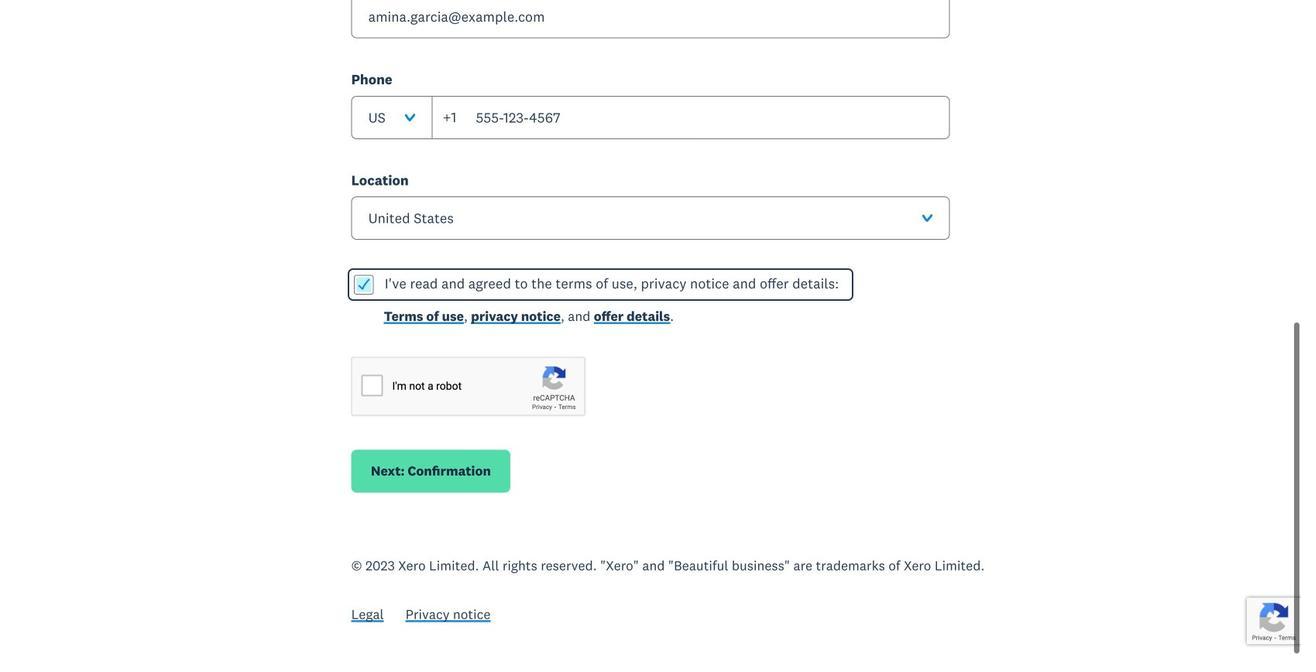 Task type: vqa. For each thing, say whether or not it's contained in the screenshot.
phone text box
yes



Task type: describe. For each thing, give the bounding box(es) containing it.
Phone text field
[[432, 96, 950, 139]]



Task type: locate. For each thing, give the bounding box(es) containing it.
Email email field
[[351, 0, 950, 38]]



